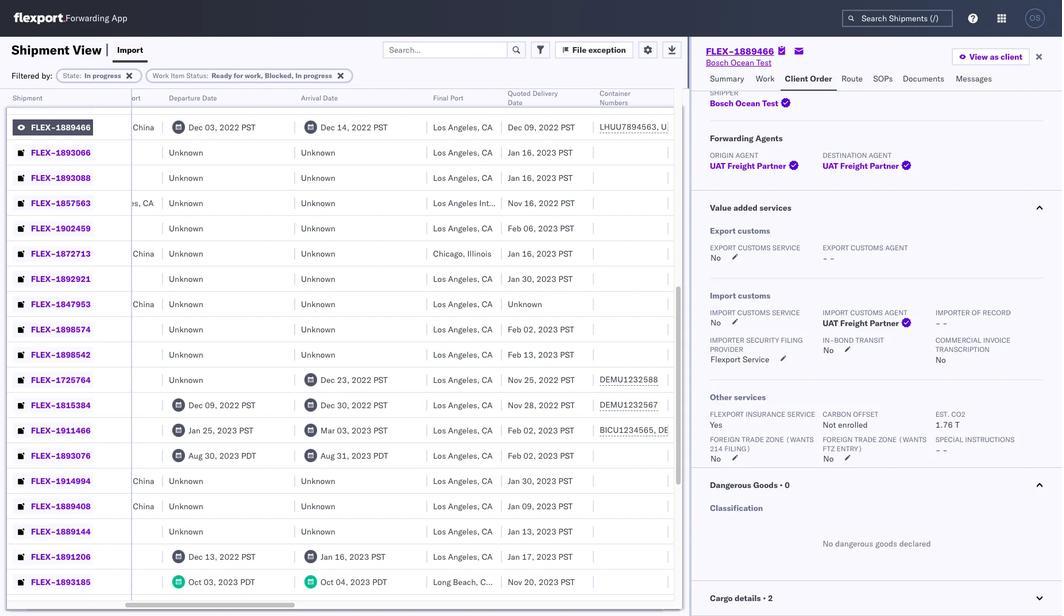 Task type: describe. For each thing, give the bounding box(es) containing it.
1911466
[[56, 426, 91, 436]]

aug for aug 30, 2023 pdt
[[189, 451, 203, 461]]

illinois
[[468, 249, 492, 259]]

4 shanghai, china from the top
[[94, 476, 154, 487]]

resize handle column header for shipment
[[117, 89, 131, 617]]

dec left 23,
[[321, 375, 335, 385]]

import for import customs agent
[[823, 309, 849, 317]]

work for work
[[756, 74, 775, 84]]

bosch down flex-1892921 button
[[20, 299, 42, 310]]

importer for provider
[[711, 336, 745, 345]]

flex-1872713 button
[[13, 246, 93, 262]]

test down 1892921
[[70, 299, 85, 310]]

date for arrival date
[[323, 94, 338, 102]]

flexport down flex-1815384 button
[[20, 426, 50, 436]]

bosch up summary at the right top of the page
[[706, 57, 729, 68]]

shipper down summary at the right top of the page
[[711, 89, 739, 97]]

oct for oct 03, 2023 pdt
[[189, 577, 202, 588]]

0 vertical spatial 09,
[[525, 122, 537, 133]]

route
[[842, 74, 864, 84]]

export customs
[[711, 226, 771, 236]]

route button
[[838, 68, 869, 91]]

-- left flex-1857563
[[20, 198, 30, 208]]

long beach, california
[[433, 577, 516, 588]]

sops
[[874, 74, 894, 84]]

importer security filing provider
[[711, 336, 804, 354]]

shipper down 1893076
[[75, 476, 103, 487]]

flex- for flex-1893185 "button"
[[31, 577, 56, 588]]

shipper up 1914994 in the left bottom of the page
[[75, 451, 103, 461]]

goods
[[754, 481, 778, 491]]

2022 right 23,
[[352, 375, 372, 385]]

1 feb 02, 2023 pst from the top
[[508, 325, 575, 335]]

bosch ocean test down summary button
[[711, 98, 779, 109]]

flex- for flex-1898542 button at the bottom of the page
[[31, 350, 56, 360]]

messages button
[[952, 68, 999, 91]]

4 shanghai, from the top
[[94, 476, 131, 487]]

flex- for flex-1902459 button
[[31, 223, 56, 234]]

flex- for flex-1893066 button
[[31, 147, 56, 158]]

flex- for flex-1815384 button
[[31, 400, 56, 411]]

quoted delivery date
[[508, 89, 558, 107]]

flex- for flex-1892921 button
[[31, 274, 56, 284]]

• for details
[[764, 594, 767, 604]]

flex-1889408 button
[[13, 499, 93, 515]]

dangerous
[[836, 539, 874, 550]]

6 co. from the top
[[106, 426, 117, 436]]

flex-1725764 button
[[13, 372, 93, 388]]

2 co. from the top
[[106, 173, 117, 183]]

dec up oct 03, 2023 pdt
[[189, 552, 203, 563]]

flex- for flex-1889145 button
[[31, 97, 56, 107]]

0 horizontal spatial view
[[73, 42, 102, 58]]

dec 30, 2022 pst
[[321, 400, 388, 411]]

special
[[936, 436, 964, 444]]

california
[[481, 577, 516, 588]]

ocean down flex-1889466 link
[[731, 57, 755, 68]]

4 demo from the top
[[52, 375, 73, 385]]

in-
[[823, 336, 835, 345]]

1 in from the left
[[84, 71, 91, 80]]

as
[[991, 52, 999, 62]]

25, for nov
[[525, 375, 537, 385]]

2022 up nov 28, 2022 pst
[[539, 375, 559, 385]]

flex-1889144 button
[[13, 524, 93, 540]]

origin agent
[[711, 151, 759, 160]]

3 02, from the top
[[524, 451, 536, 461]]

bosch ocean test down flex-1889466 link
[[706, 57, 772, 68]]

dec 03, 2022 pst
[[189, 122, 256, 133]]

uat freight partner for origin
[[711, 161, 787, 171]]

uat freight partner for destination
[[823, 161, 900, 171]]

-- left the flex-1872713
[[20, 249, 30, 259]]

bosch down summary button
[[711, 98, 734, 109]]

3 demo from the top
[[52, 223, 73, 234]]

10 co. from the top
[[106, 577, 117, 588]]

flex-1898574 button
[[13, 322, 93, 338]]

shipper up 1911466
[[75, 400, 103, 411]]

export for export customs service
[[711, 244, 737, 252]]

1 co. from the top
[[106, 147, 117, 158]]

ftz
[[823, 445, 835, 454]]

customs for import customs agent
[[851, 309, 884, 317]]

5 shanghai, from the top
[[94, 502, 131, 512]]

3 bookings test shipper china from the top
[[20, 350, 124, 360]]

sops button
[[869, 68, 899, 91]]

yes
[[711, 420, 723, 431]]

nov for nov 20, 2023 pst
[[508, 577, 522, 588]]

2022 right 14,
[[352, 122, 372, 133]]

1 feb from the top
[[508, 223, 522, 234]]

client order button
[[781, 68, 838, 91]]

1 ltd from the top
[[126, 97, 139, 107]]

2022 down departure date button
[[220, 122, 240, 133]]

flex- for flex-1889466 button
[[31, 122, 56, 133]]

shipper up 1898542
[[73, 325, 101, 335]]

flex-1872713
[[31, 249, 91, 259]]

delivery
[[533, 89, 558, 98]]

los angeles international airport
[[433, 198, 554, 208]]

-- right 1725764
[[94, 375, 104, 385]]

uat up in- at the bottom right of the page
[[823, 318, 839, 329]]

1 02, from the top
[[524, 325, 536, 335]]

filtered by:
[[11, 70, 53, 81]]

mar 03, 2023 pst
[[321, 426, 388, 436]]

8 flexport demo shipper co. from the top
[[20, 476, 117, 487]]

nov 28, 2022 pst
[[508, 400, 575, 411]]

oct 03, 2023 pdt
[[189, 577, 255, 588]]

export for export customs
[[711, 226, 736, 236]]

shipper down 1889144
[[75, 552, 103, 563]]

flexport down flex-1893076 button
[[20, 476, 50, 487]]

14,
[[337, 122, 350, 133]]

flex- for the flex-1847953 button
[[31, 299, 56, 310]]

demu1232588
[[600, 375, 659, 385]]

documents
[[904, 74, 945, 84]]

2 bookings from the top
[[20, 325, 53, 335]]

view as client button
[[952, 48, 1031, 66]]

flex-1893066
[[31, 147, 91, 158]]

value added services button
[[692, 191, 1063, 225]]

3 shanghai, china from the top
[[94, 299, 154, 310]]

customs for export customs
[[738, 226, 771, 236]]

flexport up flex-1893185 "button"
[[20, 552, 50, 563]]

offset
[[854, 410, 879, 419]]

2022 right 28,
[[539, 400, 559, 411]]

shipper up 1893088
[[75, 147, 103, 158]]

date inside 'quoted delivery date'
[[508, 98, 523, 107]]

pdt for aug 30, 2023 pdt
[[241, 451, 256, 461]]

shipper down 1898542
[[75, 375, 103, 385]]

flexport up flex-1914994 'button'
[[20, 451, 50, 461]]

7 flexport demo shipper co. from the top
[[20, 451, 117, 461]]

shipper up 1857563
[[75, 173, 103, 183]]

1889145
[[56, 97, 91, 107]]

flex-1815384
[[31, 400, 91, 411]]

1 shanghai, china from the top
[[94, 122, 154, 133]]

4 flexport demo shipper co. from the top
[[20, 375, 117, 385]]

flex-1898542
[[31, 350, 91, 360]]

container numbers button
[[594, 87, 658, 108]]

os button
[[1023, 5, 1049, 32]]

flexport up flex-1911466 button
[[20, 400, 50, 411]]

2 ltd from the top
[[126, 527, 139, 537]]

23,
[[337, 375, 350, 385]]

1893076
[[56, 451, 91, 461]]

test down the flex-1847953
[[55, 325, 71, 335]]

cargo details • 2
[[711, 594, 774, 604]]

service inside flexport insurance service yes
[[788, 410, 816, 419]]

resize handle column header for arrival date
[[414, 89, 428, 617]]

export inside export customs agent - -
[[823, 244, 850, 252]]

5 shanghai, china from the top
[[94, 502, 154, 512]]

1 bookings test shipper china from the top
[[20, 274, 124, 284]]

3 feb 02, 2023 pst from the top
[[508, 451, 575, 461]]

airport
[[528, 198, 554, 208]]

commercial
[[936, 336, 982, 345]]

2022 down quoted delivery date "button"
[[539, 122, 559, 133]]

0 vertical spatial dec 09, 2022 pst
[[508, 122, 575, 133]]

departure for departure date
[[169, 94, 201, 102]]

test up flex-1725764
[[55, 350, 71, 360]]

1 jan 30, 2023 pst from the top
[[508, 274, 573, 284]]

flex- for flex-1898574 "button"
[[31, 325, 56, 335]]

flex-1891206
[[31, 552, 91, 563]]

flex- for flex-1889408 button
[[31, 502, 56, 512]]

foreign for filing)
[[711, 436, 741, 444]]

lhuu7894563, uetu5238478
[[600, 122, 718, 132]]

flex-1889145 button
[[13, 94, 93, 110]]

file
[[573, 45, 587, 55]]

insurance
[[746, 410, 786, 419]]

departure date button
[[163, 91, 284, 103]]

1889466 inside button
[[56, 122, 91, 133]]

30, down 06,
[[522, 274, 535, 284]]

flexport inside flexport insurance service yes
[[711, 410, 745, 419]]

2 feb 02, 2023 pst from the top
[[508, 426, 575, 436]]

-- left flex-1889408
[[20, 502, 30, 512]]

flexport down provider
[[711, 355, 741, 365]]

2 shanghai, from the top
[[94, 249, 131, 259]]

dec down quoted
[[508, 122, 523, 133]]

agents
[[756, 133, 783, 144]]

shipper up 1725764
[[73, 350, 101, 360]]

flex- for flex-1891206 button
[[31, 552, 56, 563]]

ready
[[212, 71, 232, 80]]

no for foreign trade zone (wants 214 filing)
[[711, 454, 722, 465]]

2 : from the left
[[207, 71, 209, 80]]

dec left 14,
[[321, 122, 335, 133]]

7 co. from the top
[[106, 451, 117, 461]]

flexport up the flex-1893088 button
[[20, 147, 50, 158]]

flexport up flex-1857563 button
[[20, 173, 50, 183]]

details
[[735, 594, 762, 604]]

bosch ocean test up flex-1893066 button
[[20, 122, 85, 133]]

ocean up flex-1893066 button
[[44, 122, 68, 133]]

co2
[[952, 410, 966, 419]]

flex-1889145
[[31, 97, 91, 107]]

flex- for flex-1889144 'button'
[[31, 527, 56, 537]]

4 yantian from the top
[[94, 223, 121, 234]]

shipment for shipment
[[13, 94, 43, 102]]

nov for nov 16, 2022 pst
[[508, 198, 522, 208]]

1 vertical spatial services
[[735, 393, 767, 403]]

2022 up oct 03, 2023 pdt
[[220, 552, 240, 563]]

1889144
[[56, 527, 91, 537]]

partner down import customs agent
[[871, 318, 900, 329]]

pdt for oct 04, 2023 pdt
[[373, 577, 387, 588]]

partner for destination agent
[[871, 161, 900, 171]]

2 vertical spatial 09,
[[522, 502, 535, 512]]

freight for destination
[[841, 161, 869, 171]]

9 flexport demo shipper co. from the top
[[20, 552, 117, 563]]

state : in progress
[[63, 71, 121, 80]]

5 feb from the top
[[508, 451, 522, 461]]

carbon offset not enrolled
[[823, 410, 879, 431]]

5 co. from the top
[[106, 400, 117, 411]]

8 co. from the top
[[106, 476, 117, 487]]

06,
[[524, 223, 536, 234]]

ocean down "work" button
[[736, 98, 761, 109]]

2022 up jan 25, 2023 pst
[[220, 400, 240, 411]]

dec up mar
[[321, 400, 335, 411]]

1847953
[[56, 299, 91, 310]]

provider
[[711, 346, 744, 354]]

aug for aug 31, 2023 pdt
[[321, 451, 335, 461]]

flex-1815384 button
[[13, 398, 93, 414]]

3 feb from the top
[[508, 350, 522, 360]]

1872713
[[56, 249, 91, 259]]

dec 13, 2022 pst
[[189, 552, 256, 563]]

30, down jan 25, 2023 pst
[[205, 451, 217, 461]]

flex-1892921 button
[[13, 271, 93, 287]]

app
[[112, 13, 127, 24]]

test down 1889145
[[70, 122, 85, 133]]

flexport down flex-1898542 button at the bottom of the page
[[20, 375, 50, 385]]

no left 'dangerous' at the right bottom of page
[[823, 539, 834, 550]]

test down "work" button
[[763, 98, 779, 109]]

service for - -
[[773, 244, 801, 252]]

import for import customs
[[711, 291, 737, 301]]

oct for oct 04, 2023 pdt
[[321, 577, 334, 588]]

• for goods
[[780, 481, 783, 491]]

order
[[811, 74, 833, 84]]

shipper name
[[20, 94, 64, 102]]

trade for entry)
[[855, 436, 878, 444]]

1 demo from the top
[[52, 147, 73, 158]]

3 bookings from the top
[[20, 350, 53, 360]]

state
[[63, 71, 79, 80]]

10 flexport demo shipper co. from the top
[[20, 577, 117, 588]]

flexport down flex-1857563 button
[[20, 223, 50, 234]]

documents button
[[899, 68, 952, 91]]

2 jan 30, 2023 pst from the top
[[508, 476, 573, 487]]

flex-1893185 button
[[13, 575, 93, 591]]

2 feb from the top
[[508, 325, 522, 335]]

customs for import customs service
[[738, 309, 771, 317]]

test up the flex-1847953
[[55, 274, 71, 284]]

4 co. from the top
[[106, 375, 117, 385]]

uat freight partner down import customs agent
[[823, 318, 900, 329]]

(wants for foreign trade zone (wants ftz entry)
[[899, 436, 927, 444]]

bosch down shipper name
[[20, 122, 42, 133]]

1.76
[[936, 420, 954, 431]]

view inside 'button'
[[970, 52, 989, 62]]

zone for entry)
[[879, 436, 898, 444]]

1 shanghai bluetech co., ltd from the top
[[20, 97, 139, 107]]

3 shanghai, from the top
[[94, 299, 131, 310]]

flex-1893088 button
[[13, 170, 93, 186]]

flex-1847953 button
[[13, 296, 93, 312]]

quoted delivery date button
[[502, 87, 583, 108]]

origin
[[711, 151, 734, 160]]

flex-1857563 button
[[13, 195, 93, 211]]

9 co. from the top
[[106, 552, 117, 563]]



Task type: vqa. For each thing, say whether or not it's contained in the screenshot.
the resize handle column header for Arrival Date
yes



Task type: locate. For each thing, give the bounding box(es) containing it.
0 vertical spatial services
[[760, 203, 792, 213]]

no dangerous goods declared
[[823, 539, 932, 550]]

goods
[[876, 539, 898, 550]]

3 nov from the top
[[508, 400, 522, 411]]

flex- for flex-1872713 button
[[31, 249, 56, 259]]

0 vertical spatial importer
[[936, 309, 971, 317]]

2 flexport demo shipper co. from the top
[[20, 173, 117, 183]]

1 horizontal spatial dec 09, 2022 pst
[[508, 122, 575, 133]]

1889466
[[735, 45, 775, 57], [56, 122, 91, 133]]

3 resize handle column header from the left
[[117, 89, 131, 617]]

importer inside importer of record - -
[[936, 309, 971, 317]]

1 resize handle column header from the left
[[0, 89, 14, 617]]

1 shanghai from the top
[[20, 97, 62, 107]]

resize handle column header for container numbers
[[655, 89, 669, 617]]

bosch ocean test link for summary button
[[706, 57, 772, 68]]

1 horizontal spatial oct
[[321, 577, 334, 588]]

3 flexport demo shipper co. from the top
[[20, 223, 117, 234]]

1 horizontal spatial work
[[756, 74, 775, 84]]

1 horizontal spatial 25,
[[525, 375, 537, 385]]

demo up the flex-1893076
[[52, 426, 73, 436]]

0 vertical spatial forwarding
[[66, 13, 109, 24]]

(wants for foreign trade zone (wants 214 filing)
[[786, 436, 814, 444]]

flex- inside 'flex-1725764' button
[[31, 375, 56, 385]]

1 bluetech from the top
[[64, 97, 105, 107]]

instructions
[[966, 436, 1015, 444]]

2 in from the left
[[296, 71, 302, 80]]

foreign for entry)
[[823, 436, 853, 444]]

1 horizontal spatial service
[[788, 410, 816, 419]]

transcription
[[936, 346, 991, 354]]

view up state : in progress
[[73, 42, 102, 58]]

trade for filing)
[[742, 436, 765, 444]]

0 vertical spatial jan 30, 2023 pst
[[508, 274, 573, 284]]

5 demo from the top
[[52, 400, 73, 411]]

flex- inside button
[[31, 173, 56, 183]]

1 vertical spatial bookings test shipper china
[[20, 325, 124, 335]]

6 resize handle column header from the left
[[414, 89, 428, 617]]

10 demo from the top
[[52, 577, 73, 588]]

1 horizontal spatial forwarding
[[711, 133, 754, 144]]

Search Shipments (/) text field
[[843, 10, 954, 27]]

port
[[128, 94, 141, 102], [451, 94, 464, 102]]

freight down the origin agent
[[728, 161, 756, 171]]

1 uat freight partner link from the left
[[711, 160, 802, 172]]

no for foreign trade zone (wants ftz entry)
[[824, 454, 834, 465]]

04,
[[336, 577, 348, 588]]

0 horizontal spatial aug
[[189, 451, 203, 461]]

1 zone from the left
[[766, 436, 785, 444]]

0 vertical spatial bosch ocean test link
[[706, 57, 772, 68]]

client order
[[786, 74, 833, 84]]

jan 17, 2023 pst
[[508, 552, 573, 563]]

09, up jan 25, 2023 pst
[[205, 400, 218, 411]]

foreign
[[711, 436, 741, 444], [823, 436, 853, 444]]

2 nov from the top
[[508, 375, 522, 385]]

export customs agent - -
[[823, 244, 909, 264]]

1 co., from the top
[[107, 97, 123, 107]]

4 resize handle column header from the left
[[149, 89, 163, 617]]

shipper down 1872713
[[73, 274, 101, 284]]

1889408
[[56, 502, 91, 512]]

2 co., from the top
[[107, 527, 123, 537]]

flex- for the flex-1893088 button
[[31, 173, 56, 183]]

0 horizontal spatial :
[[79, 71, 82, 80]]

25, for jan
[[203, 426, 215, 436]]

import for import customs service
[[711, 309, 736, 317]]

resize handle column header
[[0, 89, 14, 617], [75, 89, 89, 617], [117, 89, 131, 617], [149, 89, 163, 617], [282, 89, 295, 617], [414, 89, 428, 617], [489, 89, 502, 617], [581, 89, 594, 617], [655, 89, 669, 617]]

1 vertical spatial forwarding
[[711, 133, 754, 144]]

services inside value added services button
[[760, 203, 792, 213]]

9 demo from the top
[[52, 552, 73, 563]]

resize handle column header for departure date
[[282, 89, 295, 617]]

1 horizontal spatial port
[[451, 94, 464, 102]]

flex- inside flex-1889145 button
[[31, 97, 56, 107]]

customs for export customs service
[[739, 244, 771, 252]]

2 bluetech from the top
[[64, 527, 105, 537]]

1 horizontal spatial uat freight partner link
[[823, 160, 915, 172]]

flex- inside flex-1893076 button
[[31, 451, 56, 461]]

0 horizontal spatial foreign
[[711, 436, 741, 444]]

2022 down the dec 23, 2022 pst
[[352, 400, 372, 411]]

1 vertical spatial co.,
[[107, 527, 123, 537]]

0 horizontal spatial port
[[128, 94, 141, 102]]

1 horizontal spatial departure
[[169, 94, 201, 102]]

0 vertical spatial shipment
[[11, 42, 70, 58]]

2 shanghai, china from the top
[[94, 249, 154, 259]]

oct down dec 13, 2022 pst
[[189, 577, 202, 588]]

bookings up 'flex-1725764' button
[[20, 350, 53, 360]]

uat freight partner link down the origin agent
[[711, 160, 802, 172]]

0 horizontal spatial departure
[[94, 94, 126, 102]]

shipment for shipment view
[[11, 42, 70, 58]]

customs inside export customs agent - -
[[851, 244, 884, 252]]

foreign inside foreign trade zone (wants ftz entry)
[[823, 436, 853, 444]]

import customs
[[711, 291, 771, 301]]

0 vertical spatial service
[[743, 355, 770, 365]]

(wants inside foreign trade zone (wants ftz entry)
[[899, 436, 927, 444]]

import customs agent
[[823, 309, 908, 317]]

10 yantian from the top
[[94, 577, 121, 588]]

import for import
[[117, 45, 143, 55]]

1 port from the left
[[128, 94, 141, 102]]

1 (wants from the left
[[786, 436, 814, 444]]

0 horizontal spatial forwarding
[[66, 13, 109, 24]]

date
[[202, 94, 217, 102], [323, 94, 338, 102], [508, 98, 523, 107]]

flex- inside flex-1889408 button
[[31, 502, 56, 512]]

nov for nov 28, 2022 pst
[[508, 400, 522, 411]]

services right added
[[760, 203, 792, 213]]

1 vertical spatial jan 13, 2023 pst
[[508, 527, 573, 537]]

1 horizontal spatial 1889466
[[735, 45, 775, 57]]

filing
[[782, 336, 804, 345]]

agent
[[736, 151, 759, 160], [870, 151, 892, 160], [886, 244, 909, 252], [886, 309, 908, 317]]

2 resize handle column header from the left
[[75, 89, 89, 617]]

1 nov from the top
[[508, 198, 522, 208]]

uat freight partner down destination agent on the right top of the page
[[823, 161, 900, 171]]

flex- inside flex-1911466 button
[[31, 426, 56, 436]]

1 : from the left
[[79, 71, 82, 80]]

uat down 'origin'
[[711, 161, 726, 171]]

1 vertical spatial feb 02, 2023 pst
[[508, 426, 575, 436]]

flex-1889466 link
[[706, 45, 775, 57]]

1725764
[[56, 375, 91, 385]]

uetu5238478
[[662, 122, 718, 132]]

no for export customs service
[[711, 253, 722, 263]]

container
[[600, 89, 631, 98]]

trade inside the 'foreign trade zone (wants 214 filing)'
[[742, 436, 765, 444]]

chicago, illinois
[[433, 249, 492, 259]]

0 horizontal spatial work
[[153, 71, 169, 80]]

port for final port
[[451, 94, 464, 102]]

1 vertical spatial ltd
[[126, 527, 139, 537]]

1 progress from the left
[[93, 71, 121, 80]]

1 vertical spatial shanghai
[[20, 527, 62, 537]]

bluetech down state : in progress
[[64, 97, 105, 107]]

2022 up feb 06, 2023 pst
[[539, 198, 559, 208]]

service up filing
[[773, 309, 801, 317]]

flex-1898542 button
[[13, 347, 93, 363]]

pdt for oct 03, 2023 pdt
[[240, 577, 255, 588]]

import down import customs
[[711, 309, 736, 317]]

name
[[46, 94, 64, 102]]

client
[[786, 74, 809, 84]]

summary button
[[706, 68, 752, 91]]

security
[[747, 336, 780, 345]]

1 horizontal spatial aug
[[321, 451, 335, 461]]

feb 02, 2023 pst
[[508, 325, 575, 335], [508, 426, 575, 436], [508, 451, 575, 461]]

bookings test shipper china down 1872713
[[20, 274, 124, 284]]

2 port from the left
[[451, 94, 464, 102]]

work button
[[752, 68, 781, 91]]

bosch ocean test link
[[706, 57, 772, 68], [711, 98, 794, 109]]

2 progress from the left
[[304, 71, 332, 80]]

1 jan 13, 2023 pst from the top
[[508, 97, 573, 107]]

agent inside export customs agent - -
[[886, 244, 909, 252]]

quoted
[[508, 89, 531, 98]]

1893066
[[56, 147, 91, 158]]

file exception button
[[555, 41, 634, 58], [555, 41, 634, 58]]

17,
[[522, 552, 535, 563]]

25, up 28,
[[525, 375, 537, 385]]

resize handle column header for shipper name
[[75, 89, 89, 617]]

1 vertical spatial dec 09, 2022 pst
[[189, 400, 256, 411]]

uat freight partner link for origin
[[711, 160, 802, 172]]

0 vertical spatial demu1232567
[[600, 400, 659, 410]]

shipper
[[711, 89, 739, 97], [20, 94, 44, 102], [75, 147, 103, 158], [75, 173, 103, 183], [75, 223, 103, 234], [73, 274, 101, 284], [73, 325, 101, 335], [73, 350, 101, 360], [75, 375, 103, 385], [75, 400, 103, 411], [75, 426, 103, 436], [75, 451, 103, 461], [75, 476, 103, 487], [75, 552, 103, 563], [75, 577, 103, 588]]

flex-1893076 button
[[13, 448, 93, 464]]

2 horizontal spatial date
[[508, 98, 523, 107]]

zone for filing)
[[766, 436, 785, 444]]

filtered
[[11, 70, 39, 81]]

yantian right 1891206
[[94, 552, 121, 563]]

flex- inside flex-1891206 button
[[31, 552, 56, 563]]

partner
[[758, 161, 787, 171], [871, 161, 900, 171], [871, 318, 900, 329]]

flexport demo shipper co. down 1891206
[[20, 577, 117, 588]]

uat for destination
[[823, 161, 839, 171]]

flex- inside flex-1815384 button
[[31, 400, 56, 411]]

0 vertical spatial ltd
[[126, 97, 139, 107]]

numbers
[[600, 98, 629, 107]]

date down quoted
[[508, 98, 523, 107]]

flex- inside flex-1898574 "button"
[[31, 325, 56, 335]]

1 horizontal spatial importer
[[936, 309, 971, 317]]

1 vertical spatial service
[[788, 410, 816, 419]]

5 flexport demo shipper co. from the top
[[20, 400, 117, 411]]

0 horizontal spatial dec 09, 2022 pst
[[189, 400, 256, 411]]

3 co. from the top
[[106, 223, 117, 234]]

1 shanghai, from the top
[[94, 122, 131, 133]]

est.
[[936, 410, 950, 419]]

0 vertical spatial 03,
[[205, 122, 218, 133]]

0 vertical spatial service
[[773, 244, 801, 252]]

1 horizontal spatial in
[[296, 71, 302, 80]]

freight for origin
[[728, 161, 756, 171]]

0 horizontal spatial progress
[[93, 71, 121, 80]]

1 horizontal spatial (wants
[[899, 436, 927, 444]]

classification
[[711, 504, 764, 514]]

3 yantian from the top
[[94, 173, 121, 183]]

shipper up 1893076
[[75, 426, 103, 436]]

uat freight partner link for destination
[[823, 160, 915, 172]]

importer of record - -
[[936, 309, 1012, 329]]

commercial invoice transcription no
[[936, 336, 1011, 366]]

2 vertical spatial 03,
[[204, 577, 216, 588]]

no inside commercial invoice transcription no
[[936, 355, 947, 366]]

flex- inside flex-1893185 "button"
[[31, 577, 56, 588]]

2 jan 13, 2023 pst from the top
[[508, 527, 573, 537]]

nov left airport
[[508, 198, 522, 208]]

1 vertical spatial 25,
[[203, 426, 215, 436]]

service down value added services
[[773, 244, 801, 252]]

date for departure date
[[202, 94, 217, 102]]

1 horizontal spatial foreign
[[823, 436, 853, 444]]

no down transcription
[[936, 355, 947, 366]]

1 vertical spatial 03,
[[337, 426, 350, 436]]

demu1232567 down demu1232588
[[600, 400, 659, 410]]

shanghai, china right 1872713
[[94, 249, 154, 259]]

yantian right 1892921
[[94, 274, 121, 284]]

1 horizontal spatial view
[[970, 52, 989, 62]]

30, down 23,
[[337, 400, 350, 411]]

0 vertical spatial 1889466
[[735, 45, 775, 57]]

flex-1857563
[[31, 198, 91, 208]]

yantian right 1889144
[[94, 527, 121, 537]]

1 flexport demo shipper co. from the top
[[20, 147, 117, 158]]

0 vertical spatial bluetech
[[64, 97, 105, 107]]

pdt down dec 13, 2022 pst
[[240, 577, 255, 588]]

shipper down 1891206
[[75, 577, 103, 588]]

8 yantian from the top
[[94, 527, 121, 537]]

los
[[433, 97, 446, 107], [433, 122, 446, 133], [433, 147, 446, 158], [433, 173, 446, 183], [94, 198, 107, 208], [433, 198, 446, 208], [433, 223, 446, 234], [433, 274, 446, 284], [433, 299, 446, 310], [433, 325, 446, 335], [433, 350, 446, 360], [433, 375, 446, 385], [433, 400, 446, 411], [433, 426, 446, 436], [433, 451, 446, 461], [433, 476, 446, 487], [433, 502, 446, 512], [433, 527, 446, 537], [433, 552, 446, 563]]

2 vertical spatial bookings test shipper china
[[20, 350, 124, 360]]

0 vertical spatial bookings
[[20, 274, 53, 284]]

work for work item status : ready for work, blocked, in progress
[[153, 71, 169, 80]]

0 horizontal spatial 25,
[[203, 426, 215, 436]]

2 yantian from the top
[[94, 147, 121, 158]]

8 demo from the top
[[52, 476, 73, 487]]

5 resize handle column header from the left
[[282, 89, 295, 617]]

0 vertical spatial 02,
[[524, 325, 536, 335]]

shipment up by:
[[11, 42, 70, 58]]

foreign inside the 'foreign trade zone (wants 214 filing)'
[[711, 436, 741, 444]]

co. up ningbo at left bottom
[[106, 400, 117, 411]]

flexport down flex-1891206 button
[[20, 577, 50, 588]]

port for departure port
[[128, 94, 141, 102]]

import inside button
[[117, 45, 143, 55]]

03, right mar
[[337, 426, 350, 436]]

demo down the flex-1891206
[[52, 577, 73, 588]]

partner for origin agent
[[758, 161, 787, 171]]

forwarding agents
[[711, 133, 783, 144]]

0 horizontal spatial importer
[[711, 336, 745, 345]]

enrolled
[[839, 420, 869, 431]]

cargo
[[711, 594, 733, 604]]

1 foreign from the left
[[711, 436, 741, 444]]

bluetech
[[64, 97, 105, 107], [64, 527, 105, 537]]

5 yantian from the top
[[94, 274, 121, 284]]

customs up "import customs service"
[[739, 291, 771, 301]]

--
[[20, 198, 30, 208], [20, 249, 30, 259], [94, 375, 104, 385], [20, 502, 30, 512]]

2
[[769, 594, 774, 604]]

arrival date button
[[295, 91, 416, 103]]

6 yantian from the top
[[94, 325, 121, 335]]

flex-1902459 button
[[13, 220, 93, 237]]

25,
[[525, 375, 537, 385], [203, 426, 215, 436]]

container numbers
[[600, 89, 631, 107]]

30, up "jan 09, 2023 pst"
[[522, 476, 535, 487]]

co., right 1889144
[[107, 527, 123, 537]]

dec 09, 2022 pst down quoted delivery date "button"
[[508, 122, 575, 133]]

feb up nov 25, 2022 pst
[[508, 350, 522, 360]]

flex-1889466 up summary at the right top of the page
[[706, 45, 775, 57]]

flex-1891206 button
[[13, 549, 93, 565]]

1 trade from the left
[[742, 436, 765, 444]]

shipment inside button
[[13, 94, 43, 102]]

flex- for flex-1914994 'button'
[[31, 476, 56, 487]]

1 horizontal spatial progress
[[304, 71, 332, 80]]

zone inside foreign trade zone (wants ftz entry)
[[879, 436, 898, 444]]

flex- inside flex-1914994 'button'
[[31, 476, 56, 487]]

9 yantian from the top
[[94, 552, 121, 563]]

Search... text field
[[383, 41, 508, 58]]

16,
[[522, 147, 535, 158], [522, 173, 535, 183], [525, 198, 537, 208], [522, 249, 535, 259], [335, 552, 347, 563]]

angeles
[[448, 198, 478, 208]]

1 vertical spatial •
[[764, 594, 767, 604]]

yantian right 1898542
[[94, 350, 121, 360]]

1 horizontal spatial date
[[323, 94, 338, 102]]

flex- inside flex-1902459 button
[[31, 223, 56, 234]]

nov for nov 25, 2022 pst
[[508, 375, 522, 385]]

flex- inside flex-1889466 button
[[31, 122, 56, 133]]

flexport demo shipper co. up 1893088
[[20, 147, 117, 158]]

shipper inside button
[[20, 94, 44, 102]]

20,
[[525, 577, 537, 588]]

1 vertical spatial demu1232567
[[659, 425, 717, 436]]

flexport demo shipper co. down 1893066
[[20, 173, 117, 183]]

co. right 1893088
[[106, 173, 117, 183]]

trade inside foreign trade zone (wants ftz entry)
[[855, 436, 878, 444]]

flex- for 'flex-1725764' button
[[31, 375, 56, 385]]

0 horizontal spatial flex-1889466
[[31, 122, 91, 133]]

1 vertical spatial bluetech
[[64, 527, 105, 537]]

freight down import customs agent
[[841, 318, 869, 329]]

est. co2 1.76 t
[[936, 410, 966, 431]]

importer for -
[[936, 309, 971, 317]]

1889466 up "work" button
[[735, 45, 775, 57]]

jan 30, 2023 pst up "jan 09, 2023 pst"
[[508, 476, 573, 487]]

departure for departure port
[[94, 94, 126, 102]]

2 vertical spatial 02,
[[524, 451, 536, 461]]

2 departure from the left
[[169, 94, 201, 102]]

resize handle column header for quoted delivery date
[[581, 89, 594, 617]]

6 demo from the top
[[52, 426, 73, 436]]

shipper down the 'filtered by:'
[[20, 94, 44, 102]]

0 horizontal spatial date
[[202, 94, 217, 102]]

1857563
[[56, 198, 91, 208]]

co. right 1902459
[[106, 223, 117, 234]]

service for uat freight partner
[[773, 309, 801, 317]]

0 vertical spatial shanghai
[[20, 97, 62, 107]]

other services
[[711, 393, 767, 403]]

demo down flex-1893066
[[52, 173, 73, 183]]

test up "work" button
[[757, 57, 772, 68]]

1 yantian from the top
[[94, 97, 121, 107]]

resize handle column header for departure port
[[149, 89, 163, 617]]

no
[[711, 253, 722, 263], [711, 318, 722, 328], [824, 346, 834, 356], [936, 355, 947, 366], [711, 454, 722, 465], [824, 454, 834, 465], [823, 539, 834, 550]]

customs for export customs agent - -
[[851, 244, 884, 252]]

co.
[[106, 147, 117, 158], [106, 173, 117, 183], [106, 223, 117, 234], [106, 375, 117, 385], [106, 400, 117, 411], [106, 426, 117, 436], [106, 451, 117, 461], [106, 476, 117, 487], [106, 552, 117, 563], [106, 577, 117, 588]]

forwarding for forwarding agents
[[711, 133, 754, 144]]

03, for oct
[[204, 577, 216, 588]]

shanghai, china right 1914994 in the left bottom of the page
[[94, 476, 154, 487]]

2 demo from the top
[[52, 173, 73, 183]]

1 vertical spatial shanghai bluetech co., ltd
[[20, 527, 139, 537]]

port inside button
[[451, 94, 464, 102]]

flex- inside flex-1893066 button
[[31, 147, 56, 158]]

dec down departure date
[[189, 122, 203, 133]]

flexport. image
[[14, 13, 66, 24]]

co. right 1911466
[[106, 426, 117, 436]]

t
[[956, 420, 960, 431]]

1 vertical spatial 02,
[[524, 426, 536, 436]]

2 bookings test shipper china from the top
[[20, 325, 124, 335]]

flex- inside flex-1857563 button
[[31, 198, 56, 208]]

date right arrival on the top left of the page
[[323, 94, 338, 102]]

flex- for flex-1911466 button
[[31, 426, 56, 436]]

0 vertical spatial flex-1889466
[[706, 45, 775, 57]]

pdt for aug 31, 2023 pdt
[[374, 451, 388, 461]]

flex- inside flex-1898542 button
[[31, 350, 56, 360]]

0 horizontal spatial service
[[743, 355, 770, 365]]

0 horizontal spatial oct
[[189, 577, 202, 588]]

03, for dec
[[205, 122, 218, 133]]

no for in-bond transit
[[824, 346, 834, 356]]

4 feb from the top
[[508, 426, 522, 436]]

flex-1889466 inside button
[[31, 122, 91, 133]]

flex-1889408
[[31, 502, 91, 512]]

1 vertical spatial service
[[773, 309, 801, 317]]

bosch ocean test link for value added services button
[[711, 98, 794, 109]]

0 vertical spatial •
[[780, 481, 783, 491]]

flexport demo shipper co. up 1893076
[[20, 426, 117, 436]]

work
[[153, 71, 169, 80], [756, 74, 775, 84]]

1 vertical spatial flex-1889466
[[31, 122, 91, 133]]

(wants inside the 'foreign trade zone (wants 214 filing)'
[[786, 436, 814, 444]]

0 horizontal spatial (wants
[[786, 436, 814, 444]]

7 yantian from the top
[[94, 350, 121, 360]]

0 horizontal spatial 1889466
[[56, 122, 91, 133]]

export customs service
[[711, 244, 801, 252]]

flex- inside flex-1872713 button
[[31, 249, 56, 259]]

yantian
[[94, 97, 121, 107], [94, 147, 121, 158], [94, 173, 121, 183], [94, 223, 121, 234], [94, 274, 121, 284], [94, 325, 121, 335], [94, 350, 121, 360], [94, 527, 121, 537], [94, 552, 121, 563], [94, 577, 121, 588]]

work inside button
[[756, 74, 775, 84]]

work left item
[[153, 71, 169, 80]]

2 vertical spatial feb 02, 2023 pst
[[508, 451, 575, 461]]

4 nov from the top
[[508, 577, 522, 588]]

0 horizontal spatial uat freight partner link
[[711, 160, 802, 172]]

departure down state : in progress
[[94, 94, 126, 102]]

1 bookings from the top
[[20, 274, 53, 284]]

flexport demo shipper co. down 1911466
[[20, 451, 117, 461]]

0 vertical spatial bookings test shipper china
[[20, 274, 124, 284]]

7 resize handle column header from the left
[[489, 89, 502, 617]]

2 shanghai bluetech co., ltd from the top
[[20, 527, 139, 537]]

6 flexport demo shipper co. from the top
[[20, 426, 117, 436]]

importer inside importer security filing provider
[[711, 336, 745, 345]]

record
[[984, 309, 1012, 317]]

flex-1847953
[[31, 299, 91, 310]]

1 vertical spatial importer
[[711, 336, 745, 345]]

0 vertical spatial jan 13, 2023 pst
[[508, 97, 573, 107]]

freight
[[728, 161, 756, 171], [841, 161, 869, 171], [841, 318, 869, 329]]

1 departure from the left
[[94, 94, 126, 102]]

09, down 'quoted delivery date'
[[525, 122, 537, 133]]

1898542
[[56, 350, 91, 360]]

1 vertical spatial shipment
[[13, 94, 43, 102]]

9 resize handle column header from the left
[[655, 89, 669, 617]]

bosch ocean test down flex-1892921 button
[[20, 299, 85, 310]]

1 oct from the left
[[189, 577, 202, 588]]

03, for mar
[[337, 426, 350, 436]]

flex- inside button
[[31, 299, 56, 310]]

2 foreign from the left
[[823, 436, 853, 444]]

0 vertical spatial co.,
[[107, 97, 123, 107]]

dec up jan 25, 2023 pst
[[189, 400, 203, 411]]

customs for import customs
[[739, 291, 771, 301]]

date down ready
[[202, 94, 217, 102]]

dec 09, 2022 pst
[[508, 122, 575, 133], [189, 400, 256, 411]]

shipper down 1857563
[[75, 223, 103, 234]]

0 horizontal spatial in
[[84, 71, 91, 80]]

ocean down flex-1892921 button
[[44, 299, 68, 310]]

1 horizontal spatial flex-1889466
[[706, 45, 775, 57]]

bosch
[[706, 57, 729, 68], [711, 98, 734, 109], [20, 122, 42, 133], [20, 299, 42, 310]]

1 horizontal spatial •
[[780, 481, 783, 491]]

zone
[[766, 436, 785, 444], [879, 436, 898, 444]]

status
[[186, 71, 207, 80]]

2 trade from the left
[[855, 436, 878, 444]]

resize handle column header for final port
[[489, 89, 502, 617]]

2 vertical spatial bookings
[[20, 350, 53, 360]]

0 vertical spatial shanghai bluetech co., ltd
[[20, 97, 139, 107]]

1 vertical spatial bookings
[[20, 325, 53, 335]]

feb
[[508, 223, 522, 234], [508, 325, 522, 335], [508, 350, 522, 360], [508, 426, 522, 436], [508, 451, 522, 461]]

1 vertical spatial jan 30, 2023 pst
[[508, 476, 573, 487]]

value
[[711, 203, 732, 213]]

1 vertical spatial bosch ocean test link
[[711, 98, 794, 109]]

7 demo from the top
[[52, 451, 73, 461]]

flex- for flex-1893076 button
[[31, 451, 56, 461]]

port down "import" button
[[128, 94, 141, 102]]

03, down dec 13, 2022 pst
[[204, 577, 216, 588]]

flex- for flex-1857563 button
[[31, 198, 56, 208]]

dec
[[189, 122, 203, 133], [321, 122, 335, 133], [508, 122, 523, 133], [321, 375, 335, 385], [189, 400, 203, 411], [321, 400, 335, 411], [189, 552, 203, 563]]

demo down 'flex-1889144'
[[52, 552, 73, 563]]

flexport
[[20, 147, 50, 158], [20, 173, 50, 183], [20, 223, 50, 234], [711, 355, 741, 365], [20, 375, 50, 385], [20, 400, 50, 411], [711, 410, 745, 419], [20, 426, 50, 436], [20, 451, 50, 461], [20, 476, 50, 487], [20, 552, 50, 563], [20, 577, 50, 588]]

uat for origin
[[711, 161, 726, 171]]

port inside button
[[128, 94, 141, 102]]

no down export customs
[[711, 253, 722, 263]]

: left ready
[[207, 71, 209, 80]]

2 shanghai from the top
[[20, 527, 62, 537]]

1 horizontal spatial trade
[[855, 436, 878, 444]]

0 vertical spatial feb 02, 2023 pst
[[508, 325, 575, 335]]

1 horizontal spatial :
[[207, 71, 209, 80]]

export
[[711, 226, 736, 236], [711, 244, 737, 252], [823, 244, 850, 252]]

forwarding for forwarding app
[[66, 13, 109, 24]]

no for import customs service
[[711, 318, 722, 328]]

shanghai,
[[94, 122, 131, 133], [94, 249, 131, 259], [94, 299, 131, 310], [94, 476, 131, 487], [94, 502, 131, 512]]

flex- inside flex-1892921 button
[[31, 274, 56, 284]]

feb down nov 28, 2022 pst
[[508, 426, 522, 436]]

feb left 06,
[[508, 223, 522, 234]]

in-bond transit
[[823, 336, 885, 345]]

2 02, from the top
[[524, 426, 536, 436]]

2 zone from the left
[[879, 436, 898, 444]]

0 vertical spatial 25,
[[525, 375, 537, 385]]

bookings test shipper china down 1898574
[[20, 350, 124, 360]]

zone inside the 'foreign trade zone (wants 214 filing)'
[[766, 436, 785, 444]]

customs down import customs
[[738, 309, 771, 317]]

no down ftz
[[824, 454, 834, 465]]

trade up entry)
[[855, 436, 878, 444]]

flex- inside flex-1889144 'button'
[[31, 527, 56, 537]]

test
[[757, 57, 772, 68], [763, 98, 779, 109], [70, 122, 85, 133], [55, 274, 71, 284], [70, 299, 85, 310], [55, 325, 71, 335], [55, 350, 71, 360]]

work item status : ready for work, blocked, in progress
[[153, 71, 332, 80]]

co. right 1914994 in the left bottom of the page
[[106, 476, 117, 487]]

1 vertical spatial 09,
[[205, 400, 218, 411]]

03,
[[205, 122, 218, 133], [337, 426, 350, 436], [204, 577, 216, 588]]



